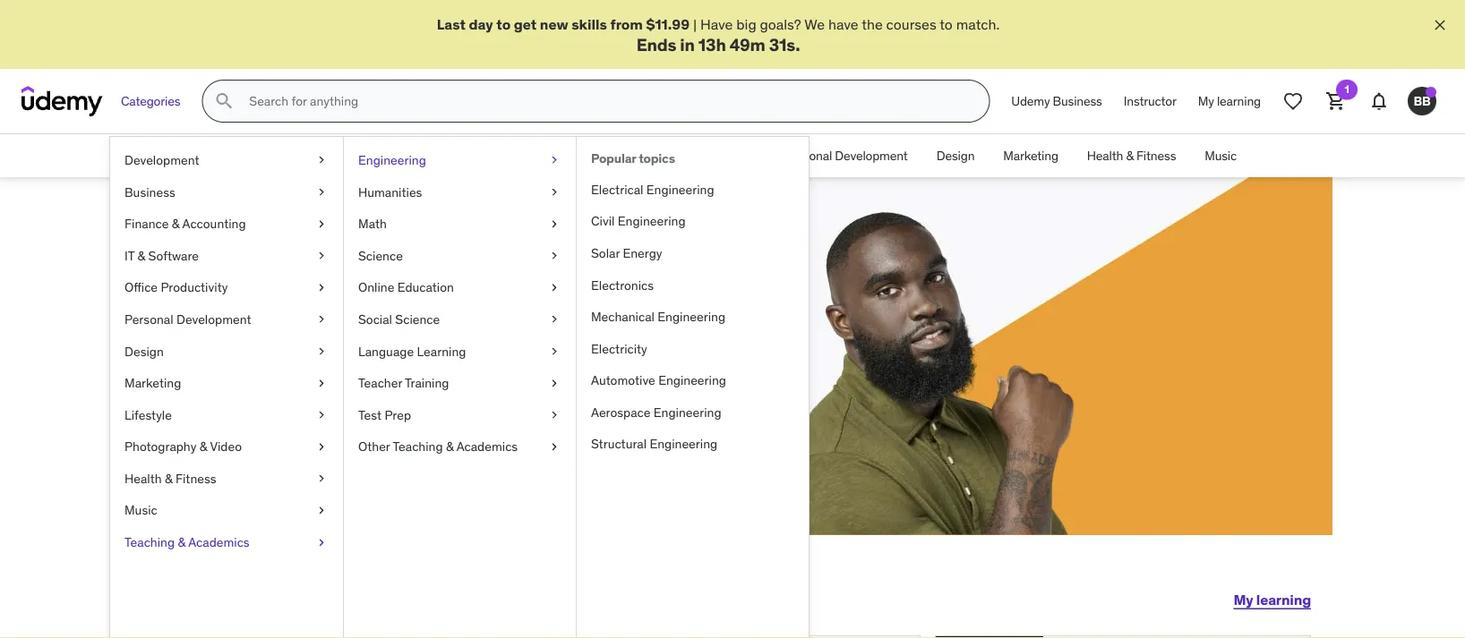 Task type: locate. For each thing, give the bounding box(es) containing it.
electrical engineering
[[591, 181, 714, 197]]

xsmall image inside music link
[[314, 502, 329, 520]]

1 horizontal spatial health
[[1087, 148, 1123, 164]]

0 vertical spatial it
[[554, 148, 564, 164]]

1 vertical spatial personal development
[[124, 311, 251, 327]]

0 horizontal spatial as
[[320, 309, 335, 327]]

1 vertical spatial learning
[[1256, 591, 1311, 609]]

xsmall image for humanities
[[547, 183, 561, 201]]

1 horizontal spatial health & fitness
[[1087, 148, 1176, 164]]

courses inside last day to get new skills from $11.99 | have big goals? we have the courses to match. ends in 13h 49m 31s .
[[886, 15, 936, 33]]

business link for lifestyle
[[110, 176, 343, 208]]

finance & accounting link
[[394, 135, 540, 177], [110, 208, 343, 240]]

1 horizontal spatial personal development link
[[770, 135, 922, 177]]

automotive
[[591, 373, 655, 389]]

academics up "let's"
[[188, 534, 250, 551]]

let's
[[154, 578, 220, 615]]

udemy
[[1011, 93, 1050, 109]]

2 vertical spatial business
[[124, 184, 175, 200]]

engineering down aerospace engineering link
[[650, 436, 717, 452]]

0 vertical spatial it & software
[[554, 148, 626, 164]]

personal development link for health & fitness
[[770, 135, 922, 177]]

xsmall image for development
[[314, 152, 329, 169]]

office productivity link up electrical engineering
[[641, 135, 770, 177]]

1 horizontal spatial design
[[936, 148, 975, 164]]

finance for lifestyle
[[124, 216, 169, 232]]

health & fitness down instructor link
[[1087, 148, 1176, 164]]

0 horizontal spatial my
[[1198, 93, 1214, 109]]

finance & accounting up humanities link
[[408, 148, 526, 164]]

it & software link up the electrical
[[540, 135, 641, 177]]

design
[[936, 148, 975, 164], [124, 343, 164, 359]]

0 horizontal spatial marketing link
[[110, 367, 343, 399]]

xsmall image for science
[[547, 247, 561, 265]]

xsmall image inside photography & video link
[[314, 438, 329, 456]]

last left get
[[437, 15, 466, 33]]

udemy image
[[21, 86, 103, 117]]

wishlist image
[[1282, 91, 1304, 112]]

office productivity link up get
[[110, 272, 343, 304]]

1 horizontal spatial day
[[469, 15, 493, 33]]

Search for anything text field
[[246, 86, 967, 117]]

engineering for structural engineering
[[650, 436, 717, 452]]

1 horizontal spatial personal development
[[785, 148, 908, 164]]

last for save!
[[219, 255, 296, 302]]

1 vertical spatial software
[[148, 248, 199, 264]]

office productivity for lifestyle
[[124, 279, 228, 296]]

submit search image
[[213, 91, 235, 112]]

office for health & fitness
[[655, 148, 688, 164]]

0 horizontal spatial fitness
[[175, 471, 216, 487]]

0 horizontal spatial office productivity
[[124, 279, 228, 296]]

software
[[577, 148, 626, 164], [148, 248, 199, 264]]

productivity up get
[[161, 279, 228, 296]]

office productivity link
[[641, 135, 770, 177], [110, 272, 343, 304]]

office productivity up electrical engineering link
[[655, 148, 756, 164]]

xsmall image inside marketing link
[[314, 375, 329, 392]]

test prep link
[[344, 399, 576, 431]]

productivity
[[691, 148, 756, 164], [161, 279, 228, 296]]

xsmall image inside science link
[[547, 247, 561, 265]]

xsmall image for math
[[547, 215, 561, 233]]

the
[[862, 15, 883, 33], [497, 309, 518, 327], [327, 329, 349, 347]]

skills
[[571, 15, 607, 33]]

it & software link up get
[[110, 240, 343, 272]]

business for health & fitness
[[330, 148, 379, 164]]

$11.99 up 'want'
[[388, 309, 429, 327]]

1 horizontal spatial accounting
[[464, 148, 526, 164]]

academics
[[456, 439, 518, 455], [188, 534, 250, 551]]

xsmall image inside "teaching & academics" link
[[314, 534, 329, 552]]

productivity up electrical engineering link
[[691, 148, 756, 164]]

1 vertical spatial marketing link
[[110, 367, 343, 399]]

1 horizontal spatial software
[[577, 148, 626, 164]]

as up way at the bottom left of page
[[370, 309, 385, 327]]

finance & accounting link down development link
[[110, 208, 343, 240]]

academics down test prep link
[[456, 439, 518, 455]]

new
[[540, 15, 568, 33]]

learning for top 'my learning' link
[[1217, 93, 1261, 109]]

1 horizontal spatial it & software
[[554, 148, 626, 164]]

0 horizontal spatial courses
[[245, 309, 296, 327]]

marketing up lifestyle
[[124, 375, 181, 391]]

0 horizontal spatial personal development link
[[110, 304, 343, 336]]

0 vertical spatial marketing link
[[989, 135, 1073, 177]]

last up get
[[219, 255, 296, 302]]

office productivity up get
[[124, 279, 228, 296]]

day
[[469, 15, 493, 33], [303, 255, 367, 302]]

electricity
[[591, 341, 647, 357]]

productivity for lifestyle
[[161, 279, 228, 296]]

structural
[[591, 436, 647, 452]]

the down little
[[327, 329, 349, 347]]

social science link
[[344, 304, 576, 336]]

xsmall image
[[314, 183, 329, 201], [547, 215, 561, 233], [314, 247, 329, 265], [547, 247, 561, 265], [314, 311, 329, 328], [547, 311, 561, 328], [314, 343, 329, 360], [314, 407, 329, 424], [547, 407, 561, 424], [314, 438, 329, 456], [314, 470, 329, 488], [314, 502, 329, 520], [314, 534, 329, 552]]

accounting down development link
[[182, 216, 246, 232]]

xsmall image inside lifestyle link
[[314, 407, 329, 424]]

1 horizontal spatial as
[[370, 309, 385, 327]]

it & software for lifestyle
[[124, 248, 199, 264]]

1 horizontal spatial it
[[554, 148, 564, 164]]

development link
[[110, 144, 343, 176]]

1 horizontal spatial health & fitness link
[[1073, 135, 1190, 177]]

1 horizontal spatial office productivity
[[655, 148, 756, 164]]

0 vertical spatial finance & accounting link
[[394, 135, 540, 177]]

1 vertical spatial science
[[395, 311, 440, 327]]

last inside the last day to save! get courses for as little as $11.99 and enjoy the freedom to learn the way you want (for less).
[[219, 255, 296, 302]]

0 horizontal spatial last
[[219, 255, 296, 302]]

0 horizontal spatial finance
[[124, 216, 169, 232]]

xsmall image inside test prep link
[[547, 407, 561, 424]]

design link for health & fitness
[[922, 135, 989, 177]]

1 vertical spatial design link
[[110, 336, 343, 367]]

0 horizontal spatial personal
[[124, 311, 173, 327]]

accounting up humanities link
[[464, 148, 526, 164]]

0 horizontal spatial health & fitness
[[124, 471, 216, 487]]

1 vertical spatial productivity
[[161, 279, 228, 296]]

0 vertical spatial design
[[936, 148, 975, 164]]

office productivity link for health & fitness
[[641, 135, 770, 177]]

mechanical engineering
[[591, 309, 725, 325]]

engineering down "electricity" 'link'
[[658, 373, 726, 389]]

xsmall image for engineering
[[547, 152, 561, 169]]

0 vertical spatial my
[[1198, 93, 1214, 109]]

science
[[358, 248, 403, 264], [395, 311, 440, 327]]

to up social science
[[373, 255, 410, 302]]

teaching
[[393, 439, 443, 455], [124, 534, 175, 551]]

0 vertical spatial office productivity link
[[641, 135, 770, 177]]

teaching down prep
[[393, 439, 443, 455]]

1 vertical spatial last
[[219, 255, 296, 302]]

other teaching & academics link
[[344, 431, 576, 463]]

my learning
[[1198, 93, 1261, 109], [1234, 591, 1311, 609]]

xsmall image for design
[[314, 343, 329, 360]]

1 horizontal spatial the
[[497, 309, 518, 327]]

0 horizontal spatial day
[[303, 255, 367, 302]]

health
[[1087, 148, 1123, 164], [124, 471, 162, 487]]

accounting for lifestyle
[[182, 216, 246, 232]]

office
[[655, 148, 688, 164], [124, 279, 158, 296]]

0 horizontal spatial design
[[124, 343, 164, 359]]

1 vertical spatial personal development link
[[110, 304, 343, 336]]

1 vertical spatial the
[[497, 309, 518, 327]]

1 horizontal spatial teaching
[[393, 439, 443, 455]]

health & fitness down photography
[[124, 471, 216, 487]]

0 horizontal spatial marketing
[[124, 375, 181, 391]]

to
[[496, 15, 511, 33], [940, 15, 953, 33], [373, 255, 410, 302], [276, 329, 289, 347]]

the right enjoy
[[497, 309, 518, 327]]

engineering down electronics link
[[658, 309, 725, 325]]

it & software link for lifestyle
[[110, 240, 343, 272]]

1 horizontal spatial $11.99
[[646, 15, 690, 33]]

way
[[352, 329, 377, 347]]

0 vertical spatial personal development
[[785, 148, 908, 164]]

xsmall image inside social science link
[[547, 311, 561, 328]]

you have alerts image
[[1426, 87, 1436, 98]]

1 horizontal spatial design link
[[922, 135, 989, 177]]

enjoy
[[460, 309, 494, 327]]

xsmall image inside teacher training link
[[547, 375, 561, 392]]

match.
[[956, 15, 1000, 33]]

teaching up "let's"
[[124, 534, 175, 551]]

photography
[[124, 439, 196, 455]]

finance for health & fitness
[[408, 148, 451, 164]]

finance & accounting for lifestyle
[[124, 216, 246, 232]]

1 vertical spatial $11.99
[[388, 309, 429, 327]]

health & fitness link down video
[[110, 463, 343, 495]]

1 vertical spatial health & fitness link
[[110, 463, 343, 495]]

learning,
[[299, 578, 426, 615]]

bb link
[[1401, 80, 1444, 123]]

fitness down instructor link
[[1136, 148, 1176, 164]]

1 horizontal spatial my
[[1234, 591, 1253, 609]]

health down instructor link
[[1087, 148, 1123, 164]]

1 horizontal spatial courses
[[886, 15, 936, 33]]

0 horizontal spatial it
[[124, 248, 135, 264]]

training
[[405, 375, 449, 391]]

0 vertical spatial my learning link
[[1187, 80, 1272, 123]]

0 vertical spatial $11.99
[[646, 15, 690, 33]]

xsmall image inside development link
[[314, 152, 329, 169]]

marketing link down freedom
[[110, 367, 343, 399]]

1 vertical spatial courses
[[245, 309, 296, 327]]

0 vertical spatial it & software link
[[540, 135, 641, 177]]

&
[[454, 148, 461, 164], [567, 148, 574, 164], [1126, 148, 1134, 164], [172, 216, 180, 232], [138, 248, 145, 264], [199, 439, 207, 455], [446, 439, 454, 455], [165, 471, 172, 487], [178, 534, 185, 551]]

instructor
[[1124, 93, 1177, 109]]

science inside social science link
[[395, 311, 440, 327]]

0 vertical spatial learning
[[1217, 93, 1261, 109]]

day inside last day to get new skills from $11.99 | have big goals? we have the courses to match. ends in 13h 49m 31s .
[[469, 15, 493, 33]]

1 vertical spatial it & software link
[[110, 240, 343, 272]]

marketing down udemy
[[1003, 148, 1058, 164]]

engineering down electrical engineering
[[618, 213, 686, 229]]

xsmall image inside "engineering" link
[[547, 152, 561, 169]]

1 horizontal spatial office
[[655, 148, 688, 164]]

xsmall image for it & software
[[314, 247, 329, 265]]

humanities link
[[344, 176, 576, 208]]

business right udemy
[[1053, 93, 1102, 109]]

other teaching & academics
[[358, 439, 518, 455]]

science up 'want'
[[395, 311, 440, 327]]

0 vertical spatial personal
[[785, 148, 832, 164]]

engineering up civil engineering link
[[646, 181, 714, 197]]

xsmall image
[[314, 152, 329, 169], [547, 152, 561, 169], [547, 183, 561, 201], [314, 215, 329, 233], [314, 279, 329, 297], [547, 279, 561, 297], [547, 343, 561, 360], [314, 375, 329, 392], [547, 375, 561, 392], [547, 438, 561, 456]]

2 horizontal spatial business
[[1053, 93, 1102, 109]]

aerospace
[[591, 404, 651, 421]]

$11.99 up ends
[[646, 15, 690, 33]]

science up online
[[358, 248, 403, 264]]

xsmall image for health & fitness
[[314, 470, 329, 488]]

xsmall image inside online education 'link'
[[547, 279, 561, 297]]

shopping cart with 1 item image
[[1325, 91, 1347, 112]]

finance & accounting down development link
[[124, 216, 246, 232]]

xsmall image for office productivity
[[314, 279, 329, 297]]

xsmall image for other teaching & academics
[[547, 438, 561, 456]]

design for lifestyle
[[124, 343, 164, 359]]

learning for bottom 'my learning' link
[[1256, 591, 1311, 609]]

1 horizontal spatial music
[[1205, 148, 1237, 164]]

last for get
[[437, 15, 466, 33]]

0 vertical spatial personal development link
[[770, 135, 922, 177]]

marketing link down udemy
[[989, 135, 1073, 177]]

music link
[[1190, 135, 1251, 177], [110, 495, 343, 527]]

solar
[[591, 245, 620, 261]]

xsmall image inside humanities link
[[547, 183, 561, 201]]

business down development link
[[124, 184, 175, 200]]

fitness down photography & video
[[175, 471, 216, 487]]

1 vertical spatial office productivity link
[[110, 272, 343, 304]]

social
[[358, 311, 392, 327]]

1 vertical spatial office productivity
[[124, 279, 228, 296]]

0 vertical spatial finance
[[408, 148, 451, 164]]

it & software for health & fitness
[[554, 148, 626, 164]]

courses left match.
[[886, 15, 936, 33]]

marketing for health & fitness
[[1003, 148, 1058, 164]]

business up humanities
[[330, 148, 379, 164]]

popular
[[591, 151, 636, 167]]

last day to get new skills from $11.99 | have big goals? we have the courses to match. ends in 13h 49m 31s .
[[437, 15, 1000, 55]]

xsmall image inside personal development link
[[314, 311, 329, 328]]

engineering element
[[576, 137, 809, 638]]

0 horizontal spatial music
[[124, 503, 157, 519]]

0 vertical spatial health
[[1087, 148, 1123, 164]]

business link
[[316, 135, 394, 177], [110, 176, 343, 208]]

personal development
[[785, 148, 908, 164], [124, 311, 251, 327]]

xsmall image inside language learning link
[[547, 343, 561, 360]]

0 horizontal spatial software
[[148, 248, 199, 264]]

science link
[[344, 240, 576, 272]]

health & fitness link down instructor link
[[1073, 135, 1190, 177]]

the inside last day to get new skills from $11.99 | have big goals? we have the courses to match. ends in 13h 49m 31s .
[[862, 15, 883, 33]]

1 as from the left
[[320, 309, 335, 327]]

0 horizontal spatial accounting
[[182, 216, 246, 232]]

0 vertical spatial my learning
[[1198, 93, 1261, 109]]

1 vertical spatial music
[[124, 503, 157, 519]]

1 horizontal spatial finance & accounting link
[[394, 135, 540, 177]]

personal
[[785, 148, 832, 164], [124, 311, 173, 327]]

as right for on the left
[[320, 309, 335, 327]]

learn
[[292, 329, 324, 347]]

online education link
[[344, 272, 576, 304]]

categories button
[[110, 80, 191, 123]]

engineering down automotive engineering link on the bottom of page
[[654, 404, 721, 421]]

finance
[[408, 148, 451, 164], [124, 216, 169, 232]]

the right have
[[862, 15, 883, 33]]

marketing
[[1003, 148, 1058, 164], [124, 375, 181, 391]]

day inside the last day to save! get courses for as little as $11.99 and enjoy the freedom to learn the way you want (for less).
[[303, 255, 367, 302]]

0 horizontal spatial finance & accounting link
[[110, 208, 343, 240]]

day left get
[[469, 15, 493, 33]]

xsmall image for social science
[[547, 311, 561, 328]]

1 vertical spatial design
[[124, 343, 164, 359]]

civil
[[591, 213, 615, 229]]

0 vertical spatial the
[[862, 15, 883, 33]]

0 horizontal spatial $11.99
[[388, 309, 429, 327]]

health down photography
[[124, 471, 162, 487]]

0 vertical spatial science
[[358, 248, 403, 264]]

last
[[437, 15, 466, 33], [219, 255, 296, 302]]

development
[[835, 148, 908, 164], [124, 152, 199, 168], [176, 311, 251, 327]]

xsmall image for lifestyle
[[314, 407, 329, 424]]

0 horizontal spatial the
[[327, 329, 349, 347]]

last inside last day to get new skills from $11.99 | have big goals? we have the courses to match. ends in 13h 49m 31s .
[[437, 15, 466, 33]]

xsmall image for business
[[314, 183, 329, 201]]

day for save!
[[303, 255, 367, 302]]

1
[[1345, 83, 1349, 96]]

xsmall image for test prep
[[547, 407, 561, 424]]

xsmall image inside math link
[[547, 215, 561, 233]]

1 horizontal spatial business
[[330, 148, 379, 164]]

$11.99
[[646, 15, 690, 33], [388, 309, 429, 327]]

xsmall image inside other teaching & academics link
[[547, 438, 561, 456]]

finance & accounting link up math link
[[394, 135, 540, 177]]

1 vertical spatial marketing
[[124, 375, 181, 391]]

business link for health & fitness
[[316, 135, 394, 177]]

1 vertical spatial finance & accounting
[[124, 216, 246, 232]]

1 vertical spatial music link
[[110, 495, 343, 527]]

1 horizontal spatial productivity
[[691, 148, 756, 164]]

1 vertical spatial finance
[[124, 216, 169, 232]]

music
[[1205, 148, 1237, 164], [124, 503, 157, 519]]

0 horizontal spatial personal development
[[124, 311, 251, 327]]

(for
[[441, 329, 462, 347]]

day up little
[[303, 255, 367, 302]]

0 horizontal spatial music link
[[110, 495, 343, 527]]

1 vertical spatial health & fitness
[[124, 471, 216, 487]]

for
[[299, 309, 317, 327]]

electrical engineering link
[[577, 174, 809, 206]]

courses up freedom
[[245, 309, 296, 327]]



Task type: describe. For each thing, give the bounding box(es) containing it.
engineering for civil engineering
[[618, 213, 686, 229]]

0 horizontal spatial academics
[[188, 534, 250, 551]]

accounting for health & fitness
[[464, 148, 526, 164]]

2 vertical spatial the
[[327, 329, 349, 347]]

$11.99 inside last day to get new skills from $11.99 | have big goals? we have the courses to match. ends in 13h 49m 31s .
[[646, 15, 690, 33]]

xsmall image for marketing
[[314, 375, 329, 392]]

solar energy
[[591, 245, 662, 261]]

engineering up humanities
[[358, 152, 426, 168]]

bob
[[431, 578, 489, 615]]

1 horizontal spatial fitness
[[1136, 148, 1176, 164]]

finance & accounting link for health & fitness
[[394, 135, 540, 177]]

design for health & fitness
[[936, 148, 975, 164]]

0 horizontal spatial health
[[124, 471, 162, 487]]

software for health & fitness
[[577, 148, 626, 164]]

ends
[[636, 33, 676, 55]]

language learning
[[358, 343, 466, 359]]

math link
[[344, 208, 576, 240]]

xsmall image for online education
[[547, 279, 561, 297]]

personal development for lifestyle
[[124, 311, 251, 327]]

mechanical
[[591, 309, 655, 325]]

xsmall image for finance & accounting
[[314, 215, 329, 233]]

teaching & academics link
[[110, 527, 343, 559]]

solar energy link
[[577, 237, 809, 269]]

language
[[358, 343, 414, 359]]

$11.99 inside the last day to save! get courses for as little as $11.99 and enjoy the freedom to learn the way you want (for less).
[[388, 309, 429, 327]]

xsmall image for music
[[314, 502, 329, 520]]

engineering for mechanical engineering
[[658, 309, 725, 325]]

math
[[358, 216, 387, 232]]

xsmall image for teaching & academics
[[314, 534, 329, 552]]

last day to save! get courses for as little as $11.99 and enjoy the freedom to learn the way you want (for less).
[[219, 255, 518, 347]]

automotive engineering link
[[577, 365, 809, 397]]

& inside other teaching & academics link
[[446, 439, 454, 455]]

0 vertical spatial health & fitness
[[1087, 148, 1176, 164]]

engineering for automotive engineering
[[658, 373, 726, 389]]

education
[[397, 279, 454, 296]]

electrical
[[591, 181, 643, 197]]

start
[[226, 578, 294, 615]]

personal development link for lifestyle
[[110, 304, 343, 336]]

0 vertical spatial teaching
[[393, 439, 443, 455]]

business for lifestyle
[[124, 184, 175, 200]]

humanities
[[358, 184, 422, 200]]

automotive engineering
[[591, 373, 726, 389]]

2 as from the left
[[370, 309, 385, 327]]

civil engineering link
[[577, 206, 809, 237]]

topics
[[639, 151, 675, 167]]

bb
[[1413, 93, 1431, 109]]

get
[[219, 309, 242, 327]]

& inside "teaching & academics" link
[[178, 534, 185, 551]]

have
[[700, 15, 733, 33]]

day for get
[[469, 15, 493, 33]]

0 horizontal spatial teaching
[[124, 534, 175, 551]]

electricity link
[[577, 333, 809, 365]]

development for lifestyle
[[176, 311, 251, 327]]

1 vertical spatial fitness
[[175, 471, 216, 487]]

productivity for health & fitness
[[691, 148, 756, 164]]

aerospace engineering
[[591, 404, 721, 421]]

courses inside the last day to save! get courses for as little as $11.99 and enjoy the freedom to learn the way you want (for less).
[[245, 309, 296, 327]]

marketing for lifestyle
[[124, 375, 181, 391]]

close image
[[1431, 16, 1449, 34]]

freedom
[[219, 329, 273, 347]]

lifestyle
[[124, 407, 172, 423]]

and
[[432, 309, 456, 327]]

software for lifestyle
[[148, 248, 199, 264]]

engineering link
[[344, 144, 576, 176]]

photography & video link
[[110, 431, 343, 463]]

electronics link
[[577, 269, 809, 301]]

office for lifestyle
[[124, 279, 158, 296]]

marketing link for lifestyle
[[110, 367, 343, 399]]

test prep
[[358, 407, 411, 423]]

1 vertical spatial my learning link
[[1234, 579, 1311, 622]]

notifications image
[[1368, 91, 1390, 112]]

teacher training link
[[344, 367, 576, 399]]

from
[[610, 15, 643, 33]]

mechanical engineering link
[[577, 301, 809, 333]]

13h 49m 31s
[[698, 33, 795, 55]]

have
[[828, 15, 858, 33]]

1 horizontal spatial academics
[[456, 439, 518, 455]]

get
[[514, 15, 537, 33]]

let's start learning, bob
[[154, 578, 489, 615]]

structural engineering
[[591, 436, 717, 452]]

0 horizontal spatial health & fitness link
[[110, 463, 343, 495]]

social science
[[358, 311, 440, 327]]

design link for lifestyle
[[110, 336, 343, 367]]

language learning link
[[344, 336, 576, 367]]

teaching & academics
[[124, 534, 250, 551]]

energy
[[623, 245, 662, 261]]

|
[[693, 15, 697, 33]]

want
[[406, 329, 437, 347]]

video
[[210, 439, 242, 455]]

personal for lifestyle
[[124, 311, 173, 327]]

aerospace engineering link
[[577, 397, 809, 429]]

& inside photography & video link
[[199, 439, 207, 455]]

development for health & fitness
[[835, 148, 908, 164]]

personal for health & fitness
[[785, 148, 832, 164]]

1 vertical spatial my learning
[[1234, 591, 1311, 609]]

to left match.
[[940, 15, 953, 33]]

you
[[380, 329, 403, 347]]

in
[[680, 33, 695, 55]]

lifestyle link
[[110, 399, 343, 431]]

teacher
[[358, 375, 402, 391]]

.
[[795, 33, 800, 55]]

engineering for electrical engineering
[[646, 181, 714, 197]]

to left get
[[496, 15, 511, 33]]

online
[[358, 279, 394, 296]]

it for lifestyle
[[124, 248, 135, 264]]

prep
[[385, 407, 411, 423]]

finance & accounting link for lifestyle
[[110, 208, 343, 240]]

it & software link for health & fitness
[[540, 135, 641, 177]]

personal development for health & fitness
[[785, 148, 908, 164]]

less).
[[466, 329, 498, 347]]

electronics
[[591, 277, 654, 293]]

xsmall image for teacher training
[[547, 375, 561, 392]]

1 horizontal spatial music link
[[1190, 135, 1251, 177]]

instructor link
[[1113, 80, 1187, 123]]

little
[[338, 309, 367, 327]]

test
[[358, 407, 382, 423]]

xsmall image for language learning
[[547, 343, 561, 360]]

to left learn
[[276, 329, 289, 347]]

structural engineering link
[[577, 429, 809, 461]]

goals?
[[760, 15, 801, 33]]

xsmall image for photography & video
[[314, 438, 329, 456]]

big
[[736, 15, 756, 33]]

science inside science link
[[358, 248, 403, 264]]

xsmall image for personal development
[[314, 311, 329, 328]]

udemy business
[[1011, 93, 1102, 109]]

finance & accounting for health & fitness
[[408, 148, 526, 164]]

it for health & fitness
[[554, 148, 564, 164]]

1 link
[[1315, 80, 1358, 123]]

popular topics
[[591, 151, 675, 167]]

office productivity for health & fitness
[[655, 148, 756, 164]]

marketing link for health & fitness
[[989, 135, 1073, 177]]

office productivity link for lifestyle
[[110, 272, 343, 304]]

learning
[[417, 343, 466, 359]]

we
[[804, 15, 825, 33]]

categories
[[121, 93, 180, 109]]

engineering for aerospace engineering
[[654, 404, 721, 421]]

civil engineering
[[591, 213, 686, 229]]

photography & video
[[124, 439, 242, 455]]



Task type: vqa. For each thing, say whether or not it's contained in the screenshot.
Set in the Learning a little each day adds up. Research shows that students who make learning a habit are more likely to reach their goals. Set time aside to learn and get reminders using your learning scheduler. Requires Google Calendar, Apple Calendar, or Outlook
no



